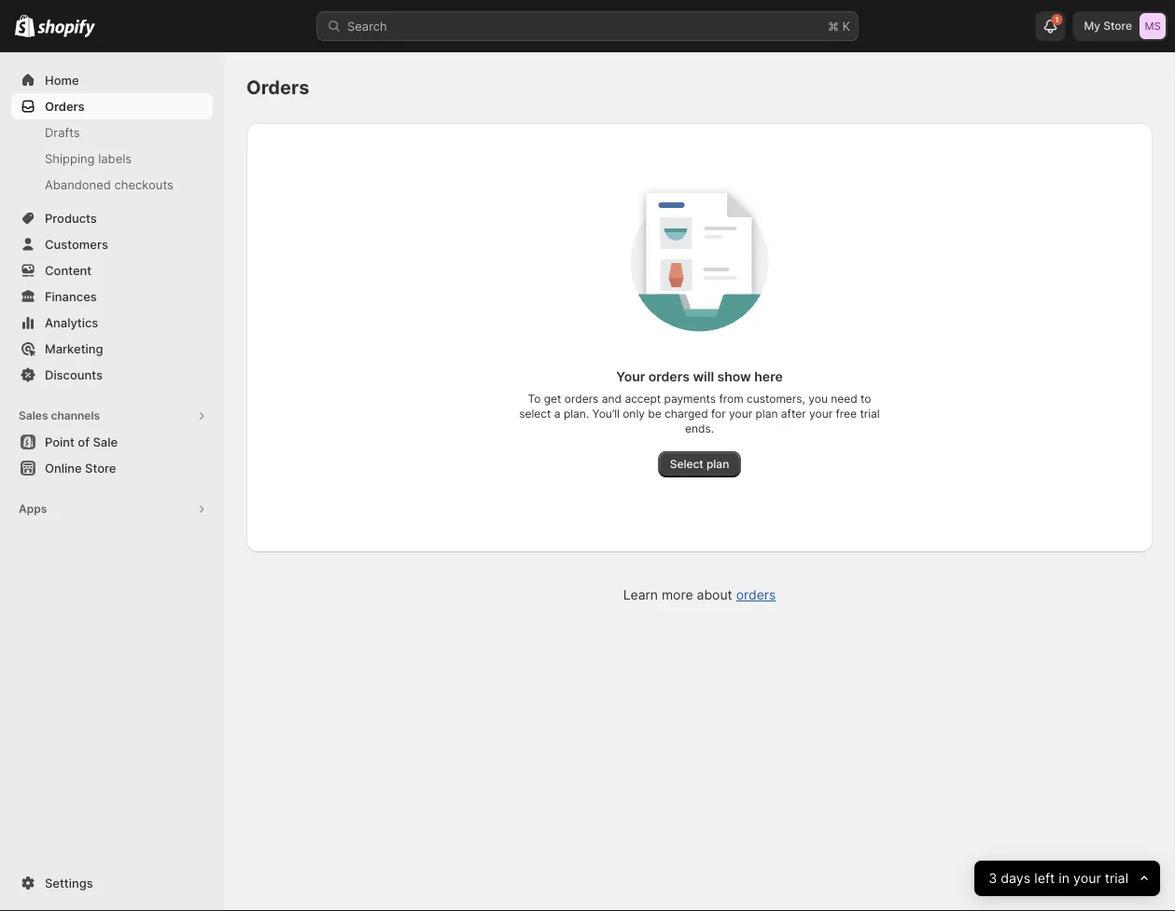 Task type: describe. For each thing, give the bounding box(es) containing it.
2 horizontal spatial orders
[[736, 588, 776, 603]]

1 vertical spatial orders
[[565, 393, 599, 406]]

sales channels button
[[11, 403, 213, 429]]

to
[[861, 393, 871, 406]]

products link
[[11, 205, 213, 231]]

settings
[[45, 877, 93, 891]]

show
[[717, 369, 751, 385]]

left
[[1034, 871, 1055, 887]]

3
[[988, 871, 997, 887]]

ends.
[[685, 422, 714, 436]]

more
[[662, 588, 693, 603]]

customers,
[[747, 393, 805, 406]]

you
[[809, 393, 828, 406]]

trial inside your orders will show here to get orders and accept payments from customers, you need to select a plan. you'll only be charged for your plan after your free trial ends.
[[860, 407, 880, 421]]

for
[[711, 407, 726, 421]]

about
[[697, 588, 732, 603]]

0 horizontal spatial shopify image
[[15, 15, 35, 37]]

home link
[[11, 67, 213, 93]]

store for my store
[[1104, 19, 1132, 33]]

my
[[1084, 19, 1101, 33]]

search
[[347, 19, 387, 33]]

shipping labels link
[[11, 146, 213, 172]]

marketing link
[[11, 336, 213, 362]]

point of sale button
[[0, 429, 224, 456]]

finances
[[45, 289, 97, 304]]

3 days left in your trial button
[[974, 862, 1160, 897]]

need
[[831, 393, 858, 406]]

point of sale link
[[11, 429, 213, 456]]

online store link
[[11, 456, 213, 482]]

orders link
[[736, 588, 776, 603]]

in
[[1059, 871, 1070, 887]]

learn
[[623, 588, 658, 603]]

k
[[842, 19, 850, 33]]

0 horizontal spatial orders
[[45, 99, 85, 113]]

days
[[1001, 871, 1031, 887]]

content
[[45, 263, 92, 278]]

discounts
[[45, 368, 103, 382]]

channels
[[51, 409, 100, 423]]

point
[[45, 435, 75, 449]]

of
[[78, 435, 90, 449]]

your orders will show here to get orders and accept payments from customers, you need to select a plan. you'll only be charged for your plan after your free trial ends.
[[519, 369, 880, 436]]

your inside dropdown button
[[1073, 871, 1101, 887]]

abandoned checkouts link
[[11, 172, 213, 198]]

select
[[519, 407, 551, 421]]

charged
[[665, 407, 708, 421]]

will
[[693, 369, 714, 385]]

and
[[602, 393, 622, 406]]

select
[[670, 458, 704, 471]]

learn more about orders
[[623, 588, 776, 603]]

select plan link
[[659, 452, 741, 478]]

payments
[[664, 393, 716, 406]]

content link
[[11, 258, 213, 284]]

plan inside select plan link
[[707, 458, 729, 471]]

only
[[623, 407, 645, 421]]

shipping
[[45, 151, 95, 166]]

home
[[45, 73, 79, 87]]

accept
[[625, 393, 661, 406]]

sales channels
[[19, 409, 100, 423]]

store for online store
[[85, 461, 116, 476]]

apps button
[[11, 497, 213, 523]]

checkouts
[[114, 177, 173, 192]]



Task type: locate. For each thing, give the bounding box(es) containing it.
products
[[45, 211, 97, 225]]

orders
[[246, 76, 309, 99], [45, 99, 85, 113]]

1 horizontal spatial plan
[[756, 407, 778, 421]]

0 vertical spatial trial
[[860, 407, 880, 421]]

1 horizontal spatial store
[[1104, 19, 1132, 33]]

shipping labels
[[45, 151, 132, 166]]

store right "my"
[[1104, 19, 1132, 33]]

online
[[45, 461, 82, 476]]

to
[[528, 393, 541, 406]]

select plan
[[670, 458, 729, 471]]

1 button
[[1036, 11, 1066, 41]]

2 horizontal spatial your
[[1073, 871, 1101, 887]]

0 horizontal spatial your
[[729, 407, 753, 421]]

settings link
[[11, 871, 213, 897]]

abandoned checkouts
[[45, 177, 173, 192]]

orders
[[649, 369, 690, 385], [565, 393, 599, 406], [736, 588, 776, 603]]

customers link
[[11, 231, 213, 258]]

shopify image
[[15, 15, 35, 37], [38, 19, 95, 38]]

1 horizontal spatial shopify image
[[38, 19, 95, 38]]

trial inside dropdown button
[[1105, 871, 1128, 887]]

drafts link
[[11, 119, 213, 146]]

plan right select
[[707, 458, 729, 471]]

1 vertical spatial store
[[85, 461, 116, 476]]

your
[[616, 369, 645, 385]]

here
[[754, 369, 783, 385]]

your
[[729, 407, 753, 421], [809, 407, 833, 421], [1073, 871, 1101, 887]]

1 vertical spatial plan
[[707, 458, 729, 471]]

orders right about
[[736, 588, 776, 603]]

get
[[544, 393, 561, 406]]

free
[[836, 407, 857, 421]]

3 days left in your trial
[[988, 871, 1128, 887]]

trial
[[860, 407, 880, 421], [1105, 871, 1128, 887]]

your down you
[[809, 407, 833, 421]]

your right in
[[1073, 871, 1101, 887]]

store down sale
[[85, 461, 116, 476]]

you'll
[[592, 407, 620, 421]]

drafts
[[45, 125, 80, 140]]

my store image
[[1140, 13, 1166, 39]]

0 vertical spatial orders
[[649, 369, 690, 385]]

sales
[[19, 409, 48, 423]]

trial right in
[[1105, 871, 1128, 887]]

plan.
[[564, 407, 589, 421]]

abandoned
[[45, 177, 111, 192]]

plan down customers,
[[756, 407, 778, 421]]

trial down to
[[860, 407, 880, 421]]

customers
[[45, 237, 108, 252]]

online store button
[[0, 456, 224, 482]]

1 vertical spatial trial
[[1105, 871, 1128, 887]]

marketing
[[45, 342, 103, 356]]

0 horizontal spatial orders
[[565, 393, 599, 406]]

plan
[[756, 407, 778, 421], [707, 458, 729, 471]]

orders up plan. at top
[[565, 393, 599, 406]]

be
[[648, 407, 662, 421]]

finances link
[[11, 284, 213, 310]]

1 horizontal spatial orders
[[246, 76, 309, 99]]

labels
[[98, 151, 132, 166]]

1 horizontal spatial your
[[809, 407, 833, 421]]

0 vertical spatial plan
[[756, 407, 778, 421]]

orders link
[[11, 93, 213, 119]]

after
[[781, 407, 806, 421]]

store inside button
[[85, 461, 116, 476]]

0 horizontal spatial plan
[[707, 458, 729, 471]]

⌘ k
[[828, 19, 850, 33]]

apps
[[19, 503, 47, 516]]

analytics link
[[11, 310, 213, 336]]

orders up payments
[[649, 369, 690, 385]]

0 vertical spatial store
[[1104, 19, 1132, 33]]

from
[[719, 393, 744, 406]]

discounts link
[[11, 362, 213, 388]]

1
[[1055, 15, 1059, 24]]

your down from
[[729, 407, 753, 421]]

a
[[554, 407, 561, 421]]

store
[[1104, 19, 1132, 33], [85, 461, 116, 476]]

⌘
[[828, 19, 839, 33]]

sale
[[93, 435, 118, 449]]

2 vertical spatial orders
[[736, 588, 776, 603]]

analytics
[[45, 316, 98, 330]]

plan inside your orders will show here to get orders and accept payments from customers, you need to select a plan. you'll only be charged for your plan after your free trial ends.
[[756, 407, 778, 421]]

1 horizontal spatial trial
[[1105, 871, 1128, 887]]

point of sale
[[45, 435, 118, 449]]

1 horizontal spatial orders
[[649, 369, 690, 385]]

online store
[[45, 461, 116, 476]]

0 horizontal spatial store
[[85, 461, 116, 476]]

0 horizontal spatial trial
[[860, 407, 880, 421]]

my store
[[1084, 19, 1132, 33]]



Task type: vqa. For each thing, say whether or not it's contained in the screenshot.
Shopify image
yes



